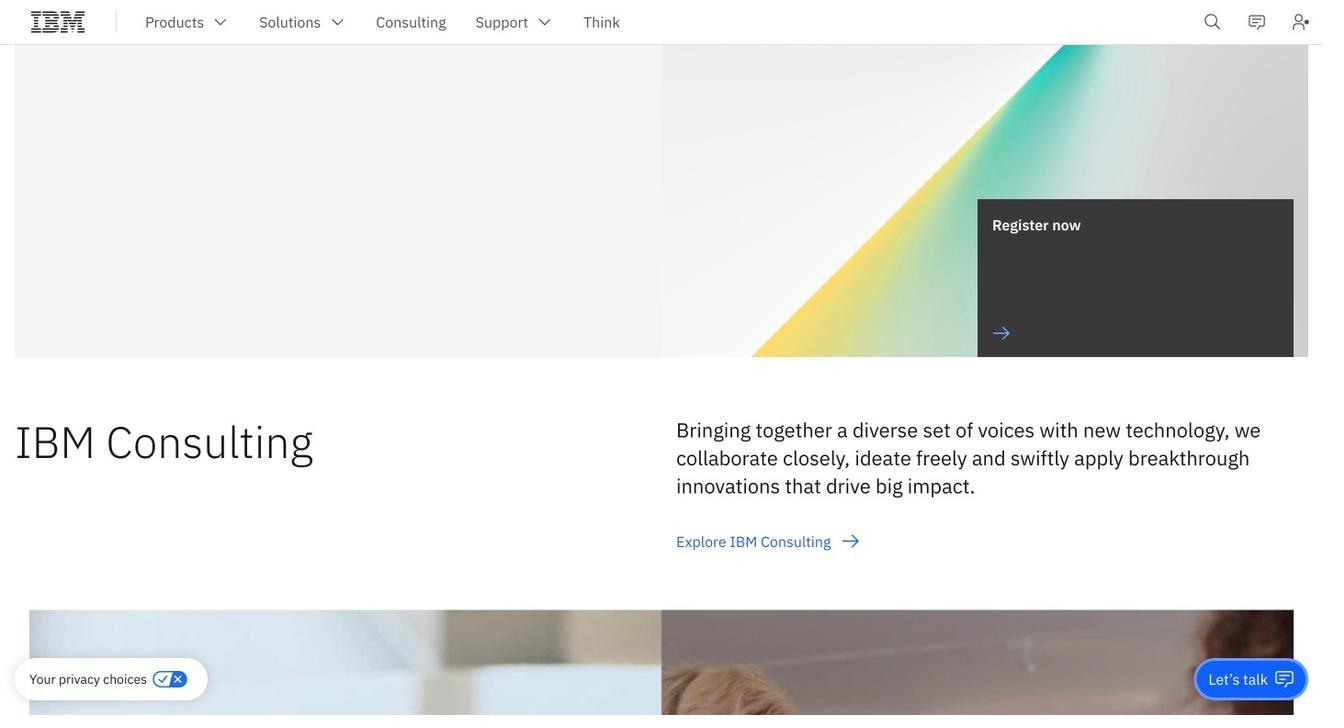 Task type: vqa. For each thing, say whether or not it's contained in the screenshot.
Contact Us region at right
no



Task type: locate. For each thing, give the bounding box(es) containing it.
let's talk element
[[1209, 670, 1268, 690]]



Task type: describe. For each thing, give the bounding box(es) containing it.
your privacy choices element
[[29, 670, 147, 690]]



